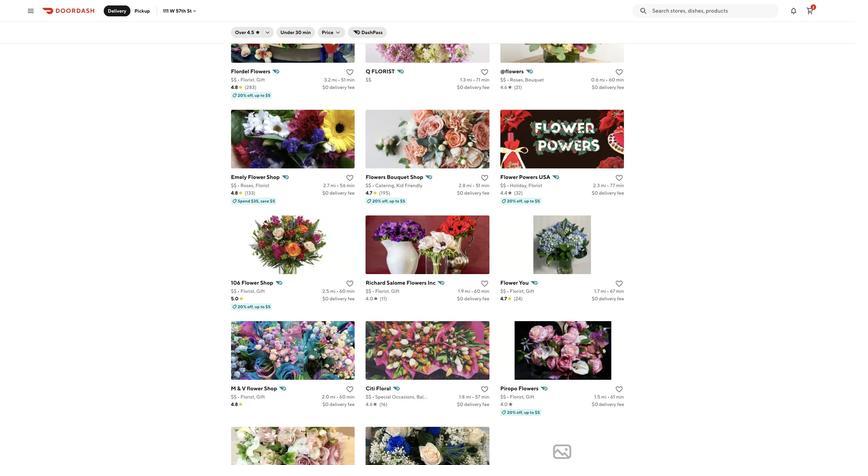 Task type: vqa. For each thing, say whether or not it's contained in the screenshot.
cart
no



Task type: locate. For each thing, give the bounding box(es) containing it.
$​0 delivery fee
[[322, 85, 355, 90], [457, 85, 489, 90], [592, 85, 624, 90], [322, 190, 355, 196], [457, 190, 489, 196], [592, 190, 624, 196], [322, 296, 355, 302], [457, 296, 489, 302], [592, 296, 624, 302], [322, 402, 355, 407], [457, 402, 489, 407], [592, 402, 624, 407]]

2 florist from the left
[[528, 183, 542, 188]]

60
[[609, 77, 615, 82], [339, 289, 346, 294], [474, 289, 480, 294], [339, 394, 346, 400]]

delivery for m & v flower shop
[[330, 402, 347, 407]]

4.0 left (11)
[[366, 296, 373, 302]]

(24)
[[514, 296, 523, 302]]

florist,
[[240, 77, 255, 82], [240, 289, 255, 294], [375, 289, 390, 294], [510, 289, 525, 294], [240, 394, 255, 400], [510, 394, 525, 400]]

florist, for richard
[[375, 289, 390, 294]]

gift down "you"
[[526, 289, 534, 294]]

•
[[238, 77, 240, 82], [338, 77, 340, 82], [473, 77, 475, 82], [507, 77, 509, 82], [606, 77, 608, 82], [238, 183, 240, 188], [337, 183, 339, 188], [372, 183, 374, 188], [473, 183, 475, 188], [507, 183, 509, 188], [607, 183, 609, 188], [238, 289, 240, 294], [336, 289, 338, 294], [372, 289, 374, 294], [471, 289, 473, 294], [507, 289, 509, 294], [607, 289, 609, 294], [238, 394, 240, 400], [336, 394, 338, 400], [372, 394, 374, 400], [472, 394, 474, 400], [507, 394, 509, 400], [608, 394, 610, 400]]

1 horizontal spatial 4.0
[[500, 402, 508, 407]]

77
[[610, 183, 615, 188]]

min right 77 on the top right
[[616, 183, 624, 188]]

$​0 for q florist
[[457, 85, 463, 90]]

$​0 delivery fee down 2.5 mi • 60 min
[[322, 296, 355, 302]]

mi for 106 flower shop
[[330, 289, 335, 294]]

off, for flowers
[[382, 199, 388, 204]]

4.0 for $​0 delivery fee
[[500, 402, 508, 407]]

$$ down @flowers
[[500, 77, 506, 82]]

1.7 mi • 67 min
[[594, 289, 624, 294]]

0 vertical spatial 4.6
[[500, 85, 507, 90]]

richard
[[366, 280, 386, 286]]

2.8 mi • 51 min
[[459, 183, 489, 188]]

$$ for flower you
[[500, 289, 506, 294]]

fee for richard salome flowers inc
[[482, 296, 489, 302]]

notification bell image
[[790, 7, 798, 15]]

$​0 for 106 flower shop
[[322, 296, 329, 302]]

$​0 down 1.8
[[457, 402, 463, 407]]

fee down the 0.6 mi • 60 min
[[617, 85, 624, 90]]

• down flordel
[[238, 77, 240, 82]]

roses, up (133)
[[240, 183, 255, 188]]

piropo flowers
[[500, 386, 539, 392]]

4.4
[[500, 190, 507, 196]]

fee down 1.5 mi • 61 min
[[617, 402, 624, 407]]

1 horizontal spatial 51
[[476, 183, 480, 188]]

gift down flower
[[256, 394, 265, 400]]

flowers
[[250, 68, 270, 75], [366, 174, 386, 180], [407, 280, 427, 286], [519, 386, 539, 392]]

$5 for flowers bouquet shop
[[400, 199, 405, 204]]

st
[[187, 8, 192, 13]]

$​0 down 2.5
[[322, 296, 329, 302]]

2
[[812, 5, 814, 9]]

5.0
[[231, 296, 238, 302]]

click to add this store to your saved list image up '1.8 mi • 57 min'
[[481, 386, 489, 394]]

m
[[231, 386, 236, 392]]

$​0 down '1.7' on the right of page
[[592, 296, 598, 302]]

$5 for piropo flowers
[[535, 410, 540, 415]]

min right 30
[[303, 30, 311, 35]]

(133)
[[245, 190, 255, 196]]

20% down piropo
[[507, 410, 516, 415]]

mi for richard salome flowers inc
[[465, 289, 470, 294]]

4.8 left (283)
[[231, 85, 238, 90]]

20% down 5.0
[[238, 304, 246, 309]]

4.6 for citi floral
[[366, 402, 373, 407]]

to down flordel flowers
[[261, 93, 265, 98]]

min right 67
[[616, 289, 624, 294]]

$$ • florist, gift
[[231, 77, 265, 82], [231, 289, 265, 294], [366, 289, 400, 294], [500, 289, 534, 294], [231, 394, 265, 400], [500, 394, 534, 400]]

4.8 up spend
[[231, 190, 238, 196]]

4.7 for flower you
[[500, 296, 507, 302]]

off, for piropo
[[517, 410, 523, 415]]

delivery down 1.7 mi • 67 min
[[599, 296, 616, 302]]

$$ • florist, gift for flower
[[500, 289, 534, 294]]

51
[[341, 77, 346, 82], [476, 183, 480, 188]]

fee down 2.0 mi • 60 min
[[348, 402, 355, 407]]

shop for 106 flower shop
[[260, 280, 273, 286]]

3 4.8 from the top
[[231, 402, 238, 407]]

special
[[375, 394, 391, 400]]

1 vertical spatial 51
[[476, 183, 480, 188]]

gift down flordel flowers
[[256, 77, 265, 82]]

open menu image
[[27, 7, 35, 15]]

4.0 down piropo
[[500, 402, 508, 407]]

emely
[[231, 174, 247, 180]]

$5 down piropo flowers
[[535, 410, 540, 415]]

1 horizontal spatial roses,
[[510, 77, 524, 82]]

florist for powers
[[528, 183, 542, 188]]

up down (195)
[[389, 199, 394, 204]]

20% off, up to $5 for flowers
[[372, 199, 405, 204]]

$5 for flower powers usa
[[535, 199, 540, 204]]

shop right 106
[[260, 280, 273, 286]]

$$ • florist, gift for richard
[[366, 289, 400, 294]]

gift for 106 flower shop
[[256, 289, 265, 294]]

min right the 0.6 in the top right of the page
[[616, 77, 624, 82]]

$​0 delivery fee down 2.0 mi • 60 min
[[322, 402, 355, 407]]

min right the 2.0
[[347, 394, 355, 400]]

click to add this store to your saved list image up 2.3 mi • 77 min
[[615, 174, 623, 182]]

min for m & v flower shop
[[347, 394, 355, 400]]

20% off, up to $5
[[238, 93, 271, 98], [372, 199, 405, 204], [507, 199, 540, 204], [238, 304, 271, 309], [507, 410, 540, 415]]

1 horizontal spatial florist
[[528, 183, 542, 188]]

florist for flower
[[256, 183, 269, 188]]

20% off, up to $5 down piropo flowers
[[507, 410, 540, 415]]

powers
[[519, 174, 538, 180]]

4.0
[[366, 296, 373, 302], [500, 402, 508, 407]]

$$
[[231, 77, 237, 82], [366, 77, 371, 82], [500, 77, 506, 82], [231, 183, 237, 188], [366, 183, 371, 188], [500, 183, 506, 188], [231, 289, 237, 294], [366, 289, 371, 294], [500, 289, 506, 294], [231, 394, 237, 400], [366, 394, 371, 400], [500, 394, 506, 400]]

• left 56
[[337, 183, 339, 188]]

click to add this store to your saved list image for flower you
[[615, 280, 623, 288]]

1.3 mi • 71 min
[[460, 77, 489, 82]]

click to add this store to your saved list image for piropo flowers
[[615, 386, 623, 394]]

florist down emely flower shop
[[256, 183, 269, 188]]

$$ for citi floral
[[366, 394, 371, 400]]

1 horizontal spatial 4.6
[[500, 85, 507, 90]]

fee for flowers bouquet shop
[[482, 190, 489, 196]]

1 vertical spatial 4.6
[[366, 402, 373, 407]]

3 items, open order cart image
[[806, 7, 814, 15]]

roses,
[[510, 77, 524, 82], [240, 183, 255, 188]]

citi floral
[[366, 386, 391, 392]]

up
[[255, 93, 260, 98], [389, 199, 394, 204], [524, 199, 529, 204], [255, 304, 260, 309], [524, 410, 529, 415]]

$​0 delivery fee down 1.9 mi • 60 min
[[457, 296, 489, 302]]

20% down (195)
[[372, 199, 381, 204]]

mi right the 0.6 in the top right of the page
[[600, 77, 605, 82]]

$$ down q
[[366, 77, 371, 82]]

usa
[[539, 174, 550, 180]]

1.3
[[460, 77, 466, 82]]

2.3 mi • 77 min
[[593, 183, 624, 188]]

off, for flordel
[[247, 93, 254, 98]]

flower
[[247, 386, 263, 392]]

(11)
[[380, 296, 387, 302]]

60 right the 2.0
[[339, 394, 346, 400]]

71
[[476, 77, 480, 82]]

2 vertical spatial 4.8
[[231, 402, 238, 407]]

fee for m & v flower shop
[[348, 402, 355, 407]]

0 horizontal spatial 4.6
[[366, 402, 373, 407]]

delivery for flower you
[[599, 296, 616, 302]]

1 vertical spatial 4.0
[[500, 402, 508, 407]]

click to add this store to your saved list image for flordel flowers
[[346, 68, 354, 76]]

1 vertical spatial 4.8
[[231, 190, 238, 196]]

0 horizontal spatial 4.7
[[366, 190, 372, 196]]

0 horizontal spatial bouquet
[[387, 174, 409, 180]]

mi for flordel flowers
[[332, 77, 337, 82]]

flower you
[[500, 280, 529, 286]]

0 horizontal spatial roses,
[[240, 183, 255, 188]]

catering,
[[375, 183, 395, 188]]

56
[[340, 183, 346, 188]]

roses, for @flowers
[[510, 77, 524, 82]]

0 vertical spatial 4.0
[[366, 296, 373, 302]]

min right 61
[[616, 394, 624, 400]]

gift for flordel flowers
[[256, 77, 265, 82]]

(16)
[[379, 402, 387, 407]]

mi for flower powers usa
[[601, 183, 606, 188]]

2.5
[[322, 289, 329, 294]]

fee down '1.8 mi • 57 min'
[[482, 402, 489, 407]]

fee for 106 flower shop
[[348, 296, 355, 302]]

click to add this store to your saved list image up 2.5 mi • 60 min
[[346, 280, 354, 288]]

0.6
[[591, 77, 599, 82]]

$​0 delivery fee down 1.7 mi • 67 min
[[592, 296, 624, 302]]

florist, for m
[[240, 394, 255, 400]]

fee for flordel flowers
[[348, 85, 355, 90]]

delivery
[[330, 85, 347, 90], [464, 85, 482, 90], [599, 85, 616, 90], [330, 190, 347, 196], [464, 190, 482, 196], [599, 190, 616, 196], [330, 296, 347, 302], [464, 296, 482, 302], [599, 296, 616, 302], [330, 402, 347, 407], [464, 402, 482, 407], [599, 402, 616, 407]]

4.6 for @flowers
[[500, 85, 507, 90]]

$​0 delivery fee down '1.8 mi • 57 min'
[[457, 402, 489, 407]]

delivery down 1.5 mi • 61 min
[[599, 402, 616, 407]]

1 horizontal spatial 4.7
[[500, 296, 507, 302]]

delivery down 2.5 mi • 60 min
[[330, 296, 347, 302]]

$$ up 5.0
[[231, 289, 237, 294]]

2 4.8 from the top
[[231, 190, 238, 196]]

spend $35, save $5
[[238, 199, 275, 204]]

• left the 57
[[472, 394, 474, 400]]

click to add this store to your saved list image up 3.2 mi • 51 min
[[346, 68, 354, 76]]

61
[[610, 394, 615, 400]]

0 vertical spatial 51
[[341, 77, 346, 82]]

gift for richard salome flowers inc
[[391, 289, 400, 294]]

delivery for flordel flowers
[[330, 85, 347, 90]]

to for 106
[[261, 304, 265, 309]]

$5 right save
[[270, 199, 275, 204]]

roses, up (21)
[[510, 77, 524, 82]]

mi for flower you
[[601, 289, 606, 294]]

click to add this store to your saved list image
[[346, 68, 354, 76], [481, 68, 489, 76], [346, 174, 354, 182], [615, 386, 623, 394]]

min for piropo flowers
[[616, 394, 624, 400]]

4.7
[[366, 190, 372, 196], [500, 296, 507, 302]]

min right 1.9
[[481, 289, 489, 294]]

Store search: begin typing to search for stores available on DoorDash text field
[[652, 7, 775, 15]]

1 4.8 from the top
[[231, 85, 238, 90]]

off, down (195)
[[382, 199, 388, 204]]

• down richard
[[372, 289, 374, 294]]

fee for q florist
[[482, 85, 489, 90]]

to down piropo flowers
[[530, 410, 534, 415]]

• down &
[[238, 394, 240, 400]]

$5 for flordel flowers
[[265, 93, 271, 98]]

mi right 2.8
[[466, 183, 472, 188]]

20% off, up to $5 down (195)
[[372, 199, 405, 204]]

delivery button
[[104, 5, 130, 16]]

click to add this store to your saved list image
[[615, 68, 623, 76], [481, 174, 489, 182], [615, 174, 623, 182], [346, 280, 354, 288], [481, 280, 489, 288], [615, 280, 623, 288], [346, 386, 354, 394], [481, 386, 489, 394]]

delivery down '1.8 mi • 57 min'
[[464, 402, 482, 407]]

0 vertical spatial bouquet
[[525, 77, 544, 82]]

florist, up (11)
[[375, 289, 390, 294]]

20% off, up to $5 down (283)
[[238, 93, 271, 98]]

$​0 down '3.2'
[[322, 85, 329, 90]]

20% off, up to $5 down "(32)"
[[507, 199, 540, 204]]

florist, up (24)
[[510, 289, 525, 294]]

$$ up 4.4
[[500, 183, 506, 188]]

delivery for q florist
[[464, 85, 482, 90]]

• left 61
[[608, 394, 610, 400]]

0.6 mi • 60 min
[[591, 77, 624, 82]]

floral
[[376, 386, 391, 392]]

$​0 for flower you
[[592, 296, 598, 302]]

2.8
[[459, 183, 465, 188]]

0 vertical spatial 4.8
[[231, 85, 238, 90]]

v
[[242, 386, 246, 392]]

click to add this store to your saved list image for flowers bouquet shop
[[481, 174, 489, 182]]

$​0 delivery fee for @flowers
[[592, 85, 624, 90]]

fee down 2.5 mi • 60 min
[[348, 296, 355, 302]]

under
[[280, 30, 294, 35]]

$$ • florist, gift for 106
[[231, 289, 265, 294]]

salome
[[387, 280, 405, 286]]

holiday,
[[510, 183, 528, 188]]

$​0 for flowers bouquet shop
[[457, 190, 463, 196]]

click to add this store to your saved list image up 1.9 mi • 60 min
[[481, 280, 489, 288]]

fee down 1.7 mi • 67 min
[[617, 296, 624, 302]]

$​0 delivery fee for flowers bouquet shop
[[457, 190, 489, 196]]

min
[[303, 30, 311, 35], [347, 77, 355, 82], [481, 77, 489, 82], [616, 77, 624, 82], [347, 183, 355, 188], [481, 183, 489, 188], [616, 183, 624, 188], [347, 289, 355, 294], [481, 289, 489, 294], [616, 289, 624, 294], [347, 394, 355, 400], [481, 394, 489, 400], [616, 394, 624, 400]]

$​0 for flower powers usa
[[592, 190, 598, 196]]

20% off, up to $5 down 5.0
[[238, 304, 271, 309]]

$5 down flordel flowers
[[265, 93, 271, 98]]

$$ left catering,
[[366, 183, 371, 188]]

delivery down the 2.7 mi • 56 min
[[330, 190, 347, 196]]

fee down 1.3 mi • 71 min
[[482, 85, 489, 90]]

fee down 2.3 mi • 77 min
[[617, 190, 624, 196]]

$​0 delivery fee for richard salome flowers inc
[[457, 296, 489, 302]]

$​0 down the 0.6 in the top right of the page
[[592, 85, 598, 90]]

1.8
[[459, 394, 465, 400]]

• right the 2.0
[[336, 394, 338, 400]]

20%
[[238, 93, 246, 98], [372, 199, 381, 204], [507, 199, 516, 204], [238, 304, 246, 309], [507, 410, 516, 415]]

1 vertical spatial 4.7
[[500, 296, 507, 302]]

click to add this store to your saved list image up the 2.7 mi • 56 min
[[346, 174, 354, 182]]

$$ down flower you
[[500, 289, 506, 294]]

mi right 2.7
[[331, 183, 336, 188]]

(283)
[[245, 85, 256, 90]]

flower
[[248, 174, 266, 180], [500, 174, 518, 180], [241, 280, 259, 286], [500, 280, 518, 286]]

0 vertical spatial 4.7
[[366, 190, 372, 196]]

flordel
[[231, 68, 249, 75]]

fee down 3.2 mi • 51 min
[[348, 85, 355, 90]]

florist
[[256, 183, 269, 188], [528, 183, 542, 188]]

min right 71
[[481, 77, 489, 82]]

• right 2.8
[[473, 183, 475, 188]]

click to add this store to your saved list image for citi floral
[[481, 386, 489, 394]]

$5 for 106 flower shop
[[265, 304, 271, 309]]

fee for citi floral
[[482, 402, 489, 407]]

click to add this store to your saved list image for emely flower shop
[[346, 174, 354, 182]]

0 horizontal spatial 51
[[341, 77, 346, 82]]

up down piropo flowers
[[524, 410, 529, 415]]

0 horizontal spatial florist
[[256, 183, 269, 188]]

$​0 delivery fee down 1.3 mi • 71 min
[[457, 85, 489, 90]]

$$ • florist, gift up (283)
[[231, 77, 265, 82]]

0 horizontal spatial 4.0
[[366, 296, 373, 302]]

flower powers usa
[[500, 174, 550, 180]]

delivery for @flowers
[[599, 85, 616, 90]]

4.6 left (21)
[[500, 85, 507, 90]]

$​0 delivery fee for flower you
[[592, 296, 624, 302]]

4.6
[[500, 85, 507, 90], [366, 402, 373, 407]]

min inside under 30 min button
[[303, 30, 311, 35]]

1 florist from the left
[[256, 183, 269, 188]]

1 vertical spatial roses,
[[240, 183, 255, 188]]

30
[[295, 30, 302, 35]]

$​0 for m & v flower shop
[[322, 402, 329, 407]]

mi right 2.5
[[330, 289, 335, 294]]

$$ for richard salome flowers inc
[[366, 289, 371, 294]]

inc
[[428, 280, 436, 286]]

gift for piropo flowers
[[526, 394, 534, 400]]

fee for flower powers usa
[[617, 190, 624, 196]]

delivery for citi floral
[[464, 402, 482, 407]]

click to add this store to your saved list image for q florist
[[481, 68, 489, 76]]

0 vertical spatial roses,
[[510, 77, 524, 82]]

$$ • catering, kid friendly
[[366, 183, 422, 188]]

4.7 left (24)
[[500, 296, 507, 302]]

20% off, up to $5 for flordel
[[238, 93, 271, 98]]

$35,
[[251, 199, 260, 204]]

• right '3.2'
[[338, 77, 340, 82]]

$​0 delivery fee down 2.3 mi • 77 min
[[592, 190, 624, 196]]

$​0 delivery fee for flower powers usa
[[592, 190, 624, 196]]



Task type: describe. For each thing, give the bounding box(es) containing it.
4.5
[[247, 30, 254, 35]]

off, for flower
[[517, 199, 523, 204]]

balloons
[[417, 394, 435, 400]]

flowers up (283)
[[250, 68, 270, 75]]

you
[[519, 280, 529, 286]]

gift for flower you
[[526, 289, 534, 294]]

delivery for flowers bouquet shop
[[464, 190, 482, 196]]

$$ for 106 flower shop
[[231, 289, 237, 294]]

51 for flowers bouquet shop
[[476, 183, 480, 188]]

florist
[[371, 68, 395, 75]]

1 horizontal spatial bouquet
[[525, 77, 544, 82]]

up for piropo
[[524, 410, 529, 415]]

$​0 delivery fee for emely flower shop
[[322, 190, 355, 196]]

over 4.5 button
[[231, 27, 274, 38]]

flordel flowers
[[231, 68, 270, 75]]

60 for m & v flower shop
[[339, 394, 346, 400]]

2.7 mi • 56 min
[[323, 183, 355, 188]]

delivery
[[108, 8, 126, 13]]

mi for citi floral
[[466, 394, 471, 400]]

up for flowers
[[389, 199, 394, 204]]

roses, for emely flower shop
[[240, 183, 255, 188]]

$​0 for @flowers
[[592, 85, 598, 90]]

flower left "you"
[[500, 280, 518, 286]]

under 30 min button
[[276, 27, 315, 38]]

$$ • florist, gift for flordel
[[231, 77, 265, 82]]

flowers bouquet shop
[[366, 174, 423, 180]]

2.3
[[593, 183, 600, 188]]

2.0
[[322, 394, 329, 400]]

q florist
[[366, 68, 395, 75]]

1 vertical spatial bouquet
[[387, 174, 409, 180]]

mi for m & v flower shop
[[330, 394, 335, 400]]

min for flordel flowers
[[347, 77, 355, 82]]

shop for flowers bouquet shop
[[410, 174, 423, 180]]

$$ for piropo flowers
[[500, 394, 506, 400]]

w
[[170, 8, 175, 13]]

up for 106
[[255, 304, 260, 309]]

delivery for 106 flower shop
[[330, 296, 347, 302]]

1.5
[[594, 394, 600, 400]]

3.2
[[324, 77, 331, 82]]

min for emely flower shop
[[347, 183, 355, 188]]

price
[[322, 30, 333, 35]]

emely flower shop
[[231, 174, 280, 180]]

2.7
[[323, 183, 330, 188]]

• down flower you
[[507, 289, 509, 294]]

• down piropo
[[507, 394, 509, 400]]

20% for flowers
[[372, 199, 381, 204]]

mi for @flowers
[[600, 77, 605, 82]]

click to add this store to your saved list image for m & v flower shop
[[346, 386, 354, 394]]

$​0 delivery fee for piropo flowers
[[592, 402, 624, 407]]

citi
[[366, 386, 375, 392]]

2.0 mi • 60 min
[[322, 394, 355, 400]]

$$ • roses, florist
[[231, 183, 269, 188]]

• down the emely on the left
[[238, 183, 240, 188]]

20% off, up to $5 for flower
[[507, 199, 540, 204]]

$​0 delivery fee for 106 flower shop
[[322, 296, 355, 302]]

• right the 0.6 in the top right of the page
[[606, 77, 608, 82]]

mi for piropo flowers
[[601, 394, 607, 400]]

min for richard salome flowers inc
[[481, 289, 489, 294]]

fee for @flowers
[[617, 85, 624, 90]]

kid
[[396, 183, 404, 188]]

4.8 for flordel flowers
[[231, 85, 238, 90]]

fee for piropo flowers
[[617, 402, 624, 407]]

fee for flower you
[[617, 296, 624, 302]]

$​0 for richard salome flowers inc
[[457, 296, 463, 302]]

$$ for flower powers usa
[[500, 183, 506, 188]]

1.9
[[458, 289, 464, 294]]

to for piropo
[[530, 410, 534, 415]]

60 for 106 flower shop
[[339, 289, 346, 294]]

20% for flordel
[[238, 93, 246, 98]]

106 flower shop
[[231, 280, 273, 286]]

flower up holiday,
[[500, 174, 518, 180]]

1.7
[[594, 289, 600, 294]]

57
[[475, 394, 480, 400]]

&
[[237, 386, 241, 392]]

(32)
[[514, 190, 523, 196]]

dashpass button
[[348, 27, 387, 38]]

$​0 for piropo flowers
[[592, 402, 598, 407]]

1.9 mi • 60 min
[[458, 289, 489, 294]]

$$ • holiday, florist
[[500, 183, 542, 188]]

q
[[366, 68, 370, 75]]

$$ for emely flower shop
[[231, 183, 237, 188]]

• down "citi"
[[372, 394, 374, 400]]

$$ • roses, bouquet
[[500, 77, 544, 82]]

friendly
[[405, 183, 422, 188]]

min for q florist
[[481, 77, 489, 82]]

florist, for piropo
[[510, 394, 525, 400]]

111
[[163, 8, 169, 13]]

to for flowers
[[395, 199, 399, 204]]

flower up $$ • roses, florist
[[248, 174, 266, 180]]

click to add this store to your saved list image for flower powers usa
[[615, 174, 623, 182]]

4.7 for flowers bouquet shop
[[366, 190, 372, 196]]

$​0 delivery fee for flordel flowers
[[322, 85, 355, 90]]

pickup button
[[130, 5, 154, 16]]

flowers up catering,
[[366, 174, 386, 180]]

• left catering,
[[372, 183, 374, 188]]

price button
[[318, 27, 345, 38]]

(195)
[[379, 190, 390, 196]]

$$ for @flowers
[[500, 77, 506, 82]]

$$ for m & v flower shop
[[231, 394, 237, 400]]

20% off, up to $5 for piropo
[[507, 410, 540, 415]]

• left 67
[[607, 289, 609, 294]]

@flowers
[[500, 68, 524, 75]]

delivery for richard salome flowers inc
[[464, 296, 482, 302]]

• down @flowers
[[507, 77, 509, 82]]

$​0 for citi floral
[[457, 402, 463, 407]]

delivery for flower powers usa
[[599, 190, 616, 196]]

pickup
[[135, 8, 150, 13]]

111 w 57th st button
[[163, 8, 197, 13]]

• right 1.9
[[471, 289, 473, 294]]

2.5 mi • 60 min
[[322, 289, 355, 294]]

fee for emely flower shop
[[348, 190, 355, 196]]

flower right 106
[[241, 280, 259, 286]]

up for flordel
[[255, 93, 260, 98]]

20% for 106
[[238, 304, 246, 309]]

under 30 min
[[280, 30, 311, 35]]

over 4.5
[[235, 30, 254, 35]]

save
[[260, 199, 269, 204]]

gift for m & v flower shop
[[256, 394, 265, 400]]

• up 5.0
[[238, 289, 240, 294]]

spend
[[238, 199, 250, 204]]

flowers right piropo
[[519, 386, 539, 392]]

20% off, up to $5 for 106
[[238, 304, 271, 309]]

richard salome flowers inc
[[366, 280, 436, 286]]

occasions,
[[392, 394, 416, 400]]

• right 2.5
[[336, 289, 338, 294]]

4.8 for emely flower shop
[[231, 190, 238, 196]]

delivery for piropo flowers
[[599, 402, 616, 407]]

• up 4.4
[[507, 183, 509, 188]]

67
[[610, 289, 615, 294]]

1.8 mi • 57 min
[[459, 394, 489, 400]]

(21)
[[514, 85, 522, 90]]

20% for flower
[[507, 199, 516, 204]]

3.2 mi • 51 min
[[324, 77, 355, 82]]

to for flordel
[[261, 93, 265, 98]]

20% for piropo
[[507, 410, 516, 415]]

$​0 for emely flower shop
[[322, 190, 329, 196]]

dashpass
[[361, 30, 383, 35]]

60 for richard salome flowers inc
[[474, 289, 480, 294]]

min for citi floral
[[481, 394, 489, 400]]

min for flower powers usa
[[616, 183, 624, 188]]

$​0 delivery fee for q florist
[[457, 85, 489, 90]]

piropo
[[500, 386, 517, 392]]

106
[[231, 280, 240, 286]]

57th
[[176, 8, 186, 13]]

min for flowers bouquet shop
[[481, 183, 489, 188]]

111 w 57th st
[[163, 8, 192, 13]]

min for flower you
[[616, 289, 624, 294]]

$$ • special occasions, balloons
[[366, 394, 435, 400]]

• left 71
[[473, 77, 475, 82]]

over
[[235, 30, 246, 35]]

1.5 mi • 61 min
[[594, 394, 624, 400]]

image coming soon image
[[551, 441, 573, 463]]

• left 77 on the top right
[[607, 183, 609, 188]]

min for 106 flower shop
[[347, 289, 355, 294]]

flowers left "inc"
[[407, 280, 427, 286]]

4.0 for (11)
[[366, 296, 373, 302]]

mi for flowers bouquet shop
[[466, 183, 472, 188]]

shop right flower
[[264, 386, 277, 392]]

$​0 for flordel flowers
[[322, 85, 329, 90]]



